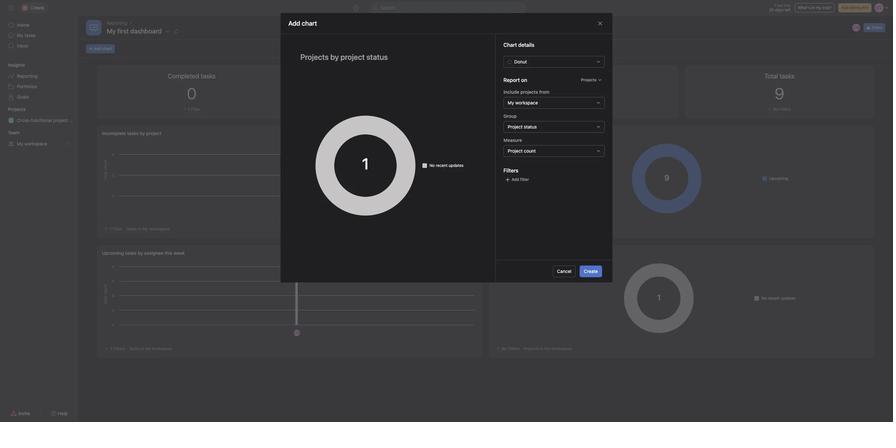 Task type: vqa. For each thing, say whether or not it's contained in the screenshot.
tooltip
no



Task type: locate. For each thing, give the bounding box(es) containing it.
tasks left the by project
[[127, 131, 139, 136]]

0 down completed tasks
[[187, 84, 197, 103]]

0 horizontal spatial 1
[[110, 227, 112, 232]]

2 1 filter button from the left
[[573, 106, 595, 113]]

status
[[524, 124, 537, 130], [539, 131, 553, 136]]

add
[[842, 5, 849, 10], [94, 46, 101, 51], [512, 177, 520, 182]]

1 horizontal spatial recent
[[769, 296, 780, 301]]

9 button
[[775, 84, 785, 103]]

tasks down home
[[25, 33, 36, 38]]

workspace
[[516, 100, 538, 106], [25, 141, 47, 147], [149, 227, 169, 232], [152, 347, 172, 351], [552, 347, 572, 351]]

1 vertical spatial my workspace
[[17, 141, 47, 147]]

tasks left assignee
[[125, 250, 137, 256]]

tasks in my workspace for by
[[129, 347, 172, 351]]

1 horizontal spatial co
[[854, 25, 860, 30]]

no filters button
[[767, 106, 793, 113]]

by for projects
[[513, 250, 518, 256]]

project count
[[508, 148, 536, 154]]

project down measure
[[508, 148, 523, 154]]

1 0 from the left
[[187, 84, 197, 103]]

create button
[[580, 266, 603, 278]]

0 button
[[187, 84, 197, 103], [579, 84, 589, 103]]

0 button for completed tasks
[[187, 84, 197, 103]]

inbox link
[[4, 41, 74, 51]]

2 0 button from the left
[[579, 84, 589, 103]]

cross-
[[17, 118, 31, 123]]

1 vertical spatial status
[[539, 131, 553, 136]]

1 vertical spatial reporting
[[17, 73, 37, 79]]

by for tasks
[[508, 131, 513, 136]]

upcoming tasks by assignee this week
[[102, 250, 185, 256]]

1
[[188, 107, 190, 112], [580, 107, 582, 112], [110, 227, 112, 232]]

projects
[[582, 78, 597, 82], [8, 107, 26, 112], [494, 250, 512, 256], [524, 347, 539, 351]]

0
[[187, 84, 197, 103], [579, 84, 589, 103]]

0 vertical spatial status
[[524, 124, 537, 130]]

0 down overdue tasks in the top right of the page
[[579, 84, 589, 103]]

1 horizontal spatial filter
[[191, 107, 201, 112]]

workspace for projects by project status
[[552, 347, 572, 351]]

recent
[[436, 163, 448, 168], [769, 296, 780, 301]]

add left chart
[[94, 46, 101, 51]]

2 vertical spatial tasks
[[129, 347, 140, 351]]

0 vertical spatial add
[[842, 5, 849, 10]]

by project
[[140, 131, 162, 136]]

tasks for upcoming
[[125, 250, 137, 256]]

add for add billing info
[[842, 5, 849, 10]]

my workspace
[[508, 100, 538, 106], [17, 141, 47, 147]]

1 horizontal spatial reporting link
[[107, 20, 127, 27]]

1 filter button for completed tasks
[[181, 106, 202, 113]]

1 vertical spatial tasks
[[127, 131, 139, 136]]

filter for completed tasks
[[191, 107, 201, 112]]

add inside dropdown button
[[512, 177, 520, 182]]

0 vertical spatial updates
[[449, 163, 464, 168]]

in
[[812, 5, 816, 10], [138, 227, 141, 232], [141, 347, 144, 351], [540, 347, 544, 351]]

donut button
[[504, 56, 605, 68]]

my workspace down include projects from
[[508, 100, 538, 106]]

0 vertical spatial reporting link
[[107, 20, 127, 27]]

1 vertical spatial no filters
[[502, 347, 520, 351]]

cancel button
[[553, 266, 576, 278]]

2 horizontal spatial by
[[513, 250, 518, 256]]

tasks for by
[[129, 347, 140, 351]]

1 project from the top
[[508, 124, 523, 130]]

0 vertical spatial upcoming
[[770, 176, 789, 181]]

project down group on the top right of the page
[[508, 124, 523, 130]]

1 1 filter button from the left
[[181, 106, 202, 113]]

1 horizontal spatial 0 button
[[579, 84, 589, 103]]

project for project count
[[508, 148, 523, 154]]

what's in my trial? button
[[795, 3, 835, 12]]

0 horizontal spatial my workspace
[[17, 141, 47, 147]]

filters
[[780, 107, 792, 112], [504, 168, 519, 174], [113, 347, 125, 351], [508, 347, 520, 351]]

0 vertical spatial co
[[854, 25, 860, 30]]

reporting link up my first dashboard
[[107, 20, 127, 27]]

0 horizontal spatial 0
[[187, 84, 197, 103]]

tasks for incomplete
[[127, 131, 139, 136]]

donut
[[515, 59, 527, 64]]

no
[[774, 107, 779, 112], [430, 163, 435, 168], [762, 296, 767, 301], [502, 347, 507, 351]]

0 button for overdue tasks
[[579, 84, 589, 103]]

project for project status
[[508, 124, 523, 130]]

1 vertical spatial add
[[94, 46, 101, 51]]

1 vertical spatial projects button
[[0, 106, 26, 113]]

projects by project status
[[494, 250, 549, 256]]

Projects by project status text field
[[296, 50, 480, 64]]

2 horizontal spatial add
[[842, 5, 849, 10]]

my inside the my workspace dropdown button
[[508, 100, 514, 106]]

trial
[[784, 3, 791, 8]]

0 vertical spatial my workspace
[[508, 100, 538, 106]]

my
[[107, 27, 116, 35], [17, 33, 23, 38], [508, 100, 514, 106], [17, 141, 23, 147], [142, 227, 148, 232], [145, 347, 151, 351], [545, 347, 551, 351]]

1 horizontal spatial updates
[[781, 296, 796, 301]]

by left the project status
[[513, 250, 518, 256]]

project status
[[508, 124, 537, 130]]

insights
[[8, 62, 25, 68]]

first dashboard
[[117, 27, 162, 35]]

1 horizontal spatial status
[[539, 131, 553, 136]]

add inside button
[[842, 5, 849, 10]]

1 horizontal spatial 1
[[188, 107, 190, 112]]

0 horizontal spatial 1 filter button
[[181, 106, 202, 113]]

status left this month
[[539, 131, 553, 136]]

0 horizontal spatial upcoming
[[102, 250, 124, 256]]

upcoming
[[770, 176, 789, 181], [102, 250, 124, 256]]

1 horizontal spatial upcoming
[[770, 176, 789, 181]]

1 vertical spatial reporting link
[[4, 71, 74, 81]]

2 vertical spatial tasks
[[125, 250, 137, 256]]

add left billing
[[842, 5, 849, 10]]

invite button
[[6, 408, 34, 420]]

tasks right 3 filters
[[129, 347, 140, 351]]

2 horizontal spatial 1 filter
[[580, 107, 593, 112]]

this week
[[165, 250, 185, 256]]

goals link
[[4, 92, 74, 102]]

reporting link
[[107, 20, 127, 27], [4, 71, 74, 81]]

1 horizontal spatial no filters
[[774, 107, 792, 112]]

1 horizontal spatial my workspace
[[508, 100, 538, 106]]

1 horizontal spatial projects button
[[579, 76, 605, 85]]

0 horizontal spatial status
[[524, 124, 537, 130]]

0 horizontal spatial no recent updates
[[430, 163, 464, 168]]

add filter
[[512, 177, 529, 182]]

cancel
[[558, 269, 572, 274]]

1 vertical spatial tasks
[[126, 227, 137, 232]]

0 horizontal spatial add
[[94, 46, 101, 51]]

0 vertical spatial tasks in my workspace
[[126, 227, 169, 232]]

1 horizontal spatial 1 filter button
[[573, 106, 595, 113]]

1 vertical spatial tasks in my workspace
[[129, 347, 172, 351]]

assignee
[[144, 250, 163, 256]]

project inside dropdown button
[[508, 148, 523, 154]]

2 vertical spatial add
[[512, 177, 520, 182]]

1 filter for overdue tasks
[[580, 107, 593, 112]]

workspace for incomplete tasks by project
[[149, 227, 169, 232]]

tasks up upcoming tasks by assignee this week
[[126, 227, 137, 232]]

reporting up portfolios
[[17, 73, 37, 79]]

home
[[17, 22, 29, 28]]

0 vertical spatial tasks
[[494, 131, 506, 136]]

billing
[[850, 5, 861, 10]]

add inside "button"
[[94, 46, 101, 51]]

1 horizontal spatial 0
[[579, 84, 589, 103]]

0 horizontal spatial reporting
[[17, 73, 37, 79]]

1 horizontal spatial reporting
[[107, 20, 127, 26]]

workspace inside dropdown button
[[516, 100, 538, 106]]

0 horizontal spatial reporting link
[[4, 71, 74, 81]]

co
[[854, 25, 860, 30], [294, 331, 300, 335]]

0 vertical spatial no recent updates
[[430, 163, 464, 168]]

what's in my trial?
[[798, 5, 832, 10]]

search button
[[370, 3, 526, 13]]

project count button
[[504, 145, 605, 157]]

1 vertical spatial project
[[508, 148, 523, 154]]

add for add chart
[[94, 46, 101, 51]]

filter
[[191, 107, 201, 112], [583, 107, 593, 112], [113, 227, 122, 232]]

1 vertical spatial updates
[[781, 296, 796, 301]]

0 for completed tasks
[[187, 84, 197, 103]]

0 horizontal spatial 1 filter
[[110, 227, 122, 232]]

from
[[540, 89, 550, 95]]

1 vertical spatial upcoming
[[102, 250, 124, 256]]

by left assignee
[[138, 250, 143, 256]]

0 horizontal spatial 0 button
[[187, 84, 197, 103]]

reporting up my first dashboard
[[107, 20, 127, 26]]

insights button
[[0, 62, 25, 68]]

tasks up measure
[[494, 131, 506, 136]]

2 project from the top
[[508, 148, 523, 154]]

1 horizontal spatial no recent updates
[[762, 296, 796, 301]]

1 for overdue tasks
[[580, 107, 582, 112]]

1 vertical spatial co
[[294, 331, 300, 335]]

no recent updates
[[430, 163, 464, 168], [762, 296, 796, 301]]

0 button down overdue tasks in the top right of the page
[[579, 84, 589, 103]]

reporting
[[107, 20, 127, 26], [17, 73, 37, 79]]

1 filter button for overdue tasks
[[573, 106, 595, 113]]

2 horizontal spatial 1
[[580, 107, 582, 112]]

2 0 from the left
[[579, 84, 589, 103]]

1 filter
[[188, 107, 201, 112], [580, 107, 593, 112], [110, 227, 122, 232]]

in for incomplete tasks by project
[[138, 227, 141, 232]]

projects button
[[579, 76, 605, 85], [0, 106, 26, 113]]

this month
[[554, 131, 577, 136]]

add left filter
[[512, 177, 520, 182]]

add billing info button
[[839, 3, 872, 12]]

0 vertical spatial no filters
[[774, 107, 792, 112]]

hide sidebar image
[[8, 5, 14, 10]]

0 vertical spatial reporting
[[107, 20, 127, 26]]

workspace for upcoming tasks by assignee this week
[[152, 347, 172, 351]]

workspace inside teams element
[[25, 141, 47, 147]]

0 horizontal spatial no filters
[[502, 347, 520, 351]]

tasks
[[25, 33, 36, 38], [127, 131, 139, 136], [125, 250, 137, 256]]

filter for overdue tasks
[[583, 107, 593, 112]]

tasks inside my tasks link
[[25, 33, 36, 38]]

1 filter for completed tasks
[[188, 107, 201, 112]]

project inside dropdown button
[[508, 124, 523, 130]]

team
[[8, 130, 19, 135]]

report image
[[90, 24, 98, 32]]

free
[[775, 3, 783, 8]]

create
[[584, 269, 598, 274]]

teams element
[[0, 127, 78, 150]]

0 vertical spatial recent
[[436, 163, 448, 168]]

updates
[[449, 163, 464, 168], [781, 296, 796, 301]]

reporting link up portfolios
[[4, 71, 74, 81]]

by
[[508, 131, 513, 136], [138, 250, 143, 256], [513, 250, 518, 256]]

0 button down completed tasks
[[187, 84, 197, 103]]

in for upcoming tasks by assignee this week
[[141, 347, 144, 351]]

1 for completed tasks
[[188, 107, 190, 112]]

0 vertical spatial project
[[508, 124, 523, 130]]

1 horizontal spatial 1 filter
[[188, 107, 201, 112]]

free trial 30 days left
[[770, 3, 791, 12]]

project status button
[[504, 121, 605, 133]]

2 horizontal spatial filter
[[583, 107, 593, 112]]

incomplete tasks by project
[[102, 131, 162, 136]]

incomplete
[[102, 131, 126, 136]]

1 0 button from the left
[[187, 84, 197, 103]]

tasks for my
[[25, 33, 36, 38]]

report on
[[504, 77, 528, 83]]

0 vertical spatial tasks
[[25, 33, 36, 38]]

status up 'tasks by completion status this month'
[[524, 124, 537, 130]]

1 horizontal spatial add
[[512, 177, 520, 182]]

1 horizontal spatial by
[[508, 131, 513, 136]]

by up measure
[[508, 131, 513, 136]]

my workspace down team
[[17, 141, 47, 147]]



Task type: describe. For each thing, give the bounding box(es) containing it.
goals
[[17, 94, 29, 100]]

add filter button
[[504, 175, 531, 184]]

1 vertical spatial no recent updates
[[762, 296, 796, 301]]

trial?
[[823, 5, 832, 10]]

include
[[504, 89, 520, 95]]

plan
[[69, 118, 78, 123]]

count
[[524, 148, 536, 154]]

upcoming for upcoming tasks by assignee this week
[[102, 250, 124, 256]]

total tasks
[[765, 72, 795, 80]]

9
[[775, 84, 785, 103]]

completed tasks
[[168, 72, 216, 80]]

measure
[[504, 137, 522, 143]]

close image
[[598, 21, 603, 26]]

tasks by completion status this month
[[494, 131, 577, 136]]

my inside my tasks link
[[17, 33, 23, 38]]

add chart button
[[86, 44, 115, 53]]

my tasks
[[17, 33, 36, 38]]

portfolios
[[17, 84, 37, 89]]

3 filters
[[110, 347, 125, 351]]

my workspace inside dropdown button
[[508, 100, 538, 106]]

add to starred image
[[174, 29, 179, 34]]

left
[[785, 7, 791, 12]]

chart details
[[504, 42, 535, 48]]

include projects from
[[504, 89, 550, 95]]

filter
[[521, 177, 529, 182]]

my workspace button
[[504, 97, 605, 109]]

share
[[872, 25, 883, 30]]

my inside my workspace link
[[17, 141, 23, 147]]

my
[[817, 5, 822, 10]]

reporting inside insights element
[[17, 73, 37, 79]]

reporting link inside insights element
[[4, 71, 74, 81]]

upcoming for upcoming
[[770, 176, 789, 181]]

search list box
[[370, 3, 526, 13]]

co button
[[853, 23, 862, 32]]

inbox
[[17, 43, 28, 49]]

days
[[776, 7, 784, 12]]

0 horizontal spatial projects button
[[0, 106, 26, 113]]

status inside dropdown button
[[524, 124, 537, 130]]

1 vertical spatial recent
[[769, 296, 780, 301]]

cross-functional project plan link
[[4, 115, 78, 126]]

0 horizontal spatial updates
[[449, 163, 464, 168]]

0 horizontal spatial co
[[294, 331, 300, 335]]

co inside button
[[854, 25, 860, 30]]

no filters inside button
[[774, 107, 792, 112]]

no inside button
[[774, 107, 779, 112]]

project
[[53, 118, 68, 123]]

filters inside button
[[780, 107, 792, 112]]

my first dashboard
[[107, 27, 162, 35]]

0 horizontal spatial by
[[138, 250, 143, 256]]

add chart
[[94, 46, 112, 51]]

0 horizontal spatial filter
[[113, 227, 122, 232]]

completion
[[514, 131, 538, 136]]

group
[[504, 113, 517, 119]]

add for add filter
[[512, 177, 520, 182]]

portfolios link
[[4, 81, 74, 92]]

search
[[381, 5, 396, 10]]

global element
[[0, 16, 78, 55]]

0 vertical spatial projects button
[[579, 76, 605, 85]]

invite
[[18, 411, 30, 417]]

add chart
[[289, 19, 317, 27]]

3
[[110, 347, 112, 351]]

tasks for by project
[[126, 227, 137, 232]]

30
[[770, 7, 775, 12]]

in for projects by project status
[[540, 347, 544, 351]]

share button
[[864, 23, 886, 32]]

projects
[[521, 89, 538, 95]]

0 horizontal spatial recent
[[436, 163, 448, 168]]

team button
[[0, 130, 19, 136]]

insights element
[[0, 59, 78, 104]]

my workspace inside teams element
[[17, 141, 47, 147]]

show options image
[[165, 29, 170, 34]]

what's
[[798, 5, 811, 10]]

projects in my workspace
[[524, 347, 572, 351]]

projects element
[[0, 104, 78, 127]]

cross-functional project plan
[[17, 118, 78, 123]]

my tasks link
[[4, 30, 74, 41]]

overdue tasks
[[564, 72, 604, 80]]

chart
[[103, 46, 112, 51]]

info
[[862, 5, 869, 10]]

tasks in my workspace for by project
[[126, 227, 169, 232]]

project status
[[519, 250, 549, 256]]

my workspace link
[[4, 139, 74, 149]]

functional
[[31, 118, 52, 123]]

home link
[[4, 20, 74, 30]]

add billing info
[[842, 5, 869, 10]]

in inside 'button'
[[812, 5, 816, 10]]

0 for overdue tasks
[[579, 84, 589, 103]]



